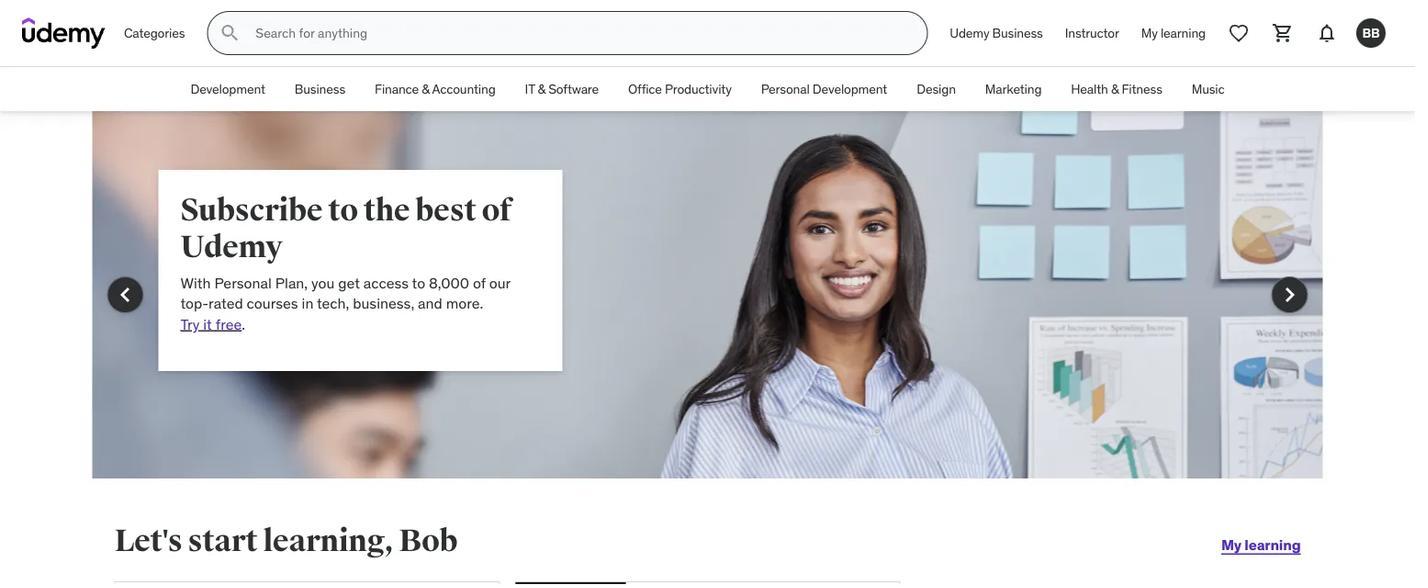 Task type: describe. For each thing, give the bounding box(es) containing it.
it & software
[[525, 81, 599, 97]]

marketing link
[[971, 67, 1057, 111]]

in
[[302, 294, 314, 313]]

office productivity
[[628, 81, 732, 97]]

personal inside personal development link
[[761, 81, 810, 97]]

office
[[628, 81, 662, 97]]

subscribe
[[180, 191, 323, 229]]

finance & accounting
[[375, 81, 496, 97]]

1 horizontal spatial my
[[1222, 535, 1242, 554]]

1 horizontal spatial my learning
[[1222, 535, 1301, 554]]

get
[[338, 273, 360, 292]]

accounting
[[432, 81, 496, 97]]

instructor
[[1065, 25, 1119, 41]]

personal inside the subscribe to the best of udemy with personal plan, you get access to 8,000 of our top-rated courses in tech, business, and more. try it free .
[[214, 273, 272, 292]]

1 vertical spatial learning
[[1245, 535, 1301, 554]]

bob
[[399, 522, 458, 560]]

try
[[180, 314, 200, 333]]

finance & accounting link
[[360, 67, 510, 111]]

it & software link
[[510, 67, 614, 111]]

plan,
[[275, 273, 308, 292]]

it
[[203, 314, 212, 333]]

it
[[525, 81, 535, 97]]

1 vertical spatial my learning link
[[1222, 523, 1301, 567]]

music
[[1192, 81, 1225, 97]]

music link
[[1177, 67, 1240, 111]]

& for fitness
[[1111, 81, 1119, 97]]

submit search image
[[219, 22, 241, 44]]

& for software
[[538, 81, 546, 97]]

top-
[[180, 294, 209, 313]]

udemy image
[[22, 17, 106, 49]]

0 horizontal spatial my
[[1142, 25, 1158, 41]]

business link
[[280, 67, 360, 111]]

notifications image
[[1316, 22, 1338, 44]]

& for accounting
[[422, 81, 430, 97]]

software
[[549, 81, 599, 97]]

categories
[[124, 25, 185, 41]]

2 development from the left
[[813, 81, 887, 97]]

personal development
[[761, 81, 887, 97]]

let's start learning, bob
[[114, 522, 458, 560]]

0 horizontal spatial my learning
[[1142, 25, 1206, 41]]

learning,
[[263, 522, 393, 560]]

0 vertical spatial learning
[[1161, 25, 1206, 41]]

8,000
[[429, 273, 469, 292]]

with
[[180, 273, 211, 292]]

bb link
[[1349, 11, 1393, 55]]

Search for anything text field
[[252, 17, 905, 49]]

and
[[418, 294, 443, 313]]

design
[[917, 81, 956, 97]]

marketing
[[985, 81, 1042, 97]]

0 vertical spatial of
[[482, 191, 511, 229]]

carousel element
[[92, 111, 1323, 523]]

1 horizontal spatial to
[[412, 273, 425, 292]]

the
[[363, 191, 410, 229]]

subscribe to the best of udemy with personal plan, you get access to 8,000 of our top-rated courses in tech, business, and more. try it free .
[[180, 191, 511, 333]]



Task type: locate. For each thing, give the bounding box(es) containing it.
&
[[422, 81, 430, 97], [538, 81, 546, 97], [1111, 81, 1119, 97]]

my
[[1142, 25, 1158, 41], [1222, 535, 1242, 554]]

to up and
[[412, 273, 425, 292]]

1 vertical spatial my learning
[[1222, 535, 1301, 554]]

personal development link
[[746, 67, 902, 111]]

2 & from the left
[[538, 81, 546, 97]]

personal right the productivity
[[761, 81, 810, 97]]

1 horizontal spatial udemy
[[950, 25, 990, 41]]

categories button
[[113, 11, 196, 55]]

rated
[[209, 294, 243, 313]]

business left finance
[[295, 81, 345, 97]]

development
[[191, 81, 265, 97], [813, 81, 887, 97]]

health & fitness
[[1071, 81, 1163, 97]]

health & fitness link
[[1057, 67, 1177, 111]]

0 vertical spatial business
[[993, 25, 1043, 41]]

0 horizontal spatial learning
[[1161, 25, 1206, 41]]

previous image
[[111, 280, 140, 310]]

udemy business
[[950, 25, 1043, 41]]

start
[[188, 522, 257, 560]]

development down submit search image
[[191, 81, 265, 97]]

1 vertical spatial business
[[295, 81, 345, 97]]

0 vertical spatial my
[[1142, 25, 1158, 41]]

my learning
[[1142, 25, 1206, 41], [1222, 535, 1301, 554]]

0 vertical spatial personal
[[761, 81, 810, 97]]

1 vertical spatial personal
[[214, 273, 272, 292]]

try it free link
[[180, 314, 242, 333]]

udemy up design
[[950, 25, 990, 41]]

instructor link
[[1054, 11, 1130, 55]]

free
[[216, 314, 242, 333]]

productivity
[[665, 81, 732, 97]]

& inside health & fitness "link"
[[1111, 81, 1119, 97]]

0 horizontal spatial &
[[422, 81, 430, 97]]

1 horizontal spatial business
[[993, 25, 1043, 41]]

development link
[[176, 67, 280, 111]]

& inside finance & accounting link
[[422, 81, 430, 97]]

design link
[[902, 67, 971, 111]]

0 horizontal spatial udemy
[[180, 228, 283, 266]]

to left the the
[[328, 191, 358, 229]]

0 vertical spatial my learning
[[1142, 25, 1206, 41]]

courses
[[247, 294, 298, 313]]

1 horizontal spatial &
[[538, 81, 546, 97]]

personal up rated
[[214, 273, 272, 292]]

udemy business link
[[939, 11, 1054, 55]]

our
[[489, 273, 511, 292]]

& right health
[[1111, 81, 1119, 97]]

wishlist image
[[1228, 22, 1250, 44]]

development left design
[[813, 81, 887, 97]]

0 horizontal spatial development
[[191, 81, 265, 97]]

of right best
[[482, 191, 511, 229]]

business
[[993, 25, 1043, 41], [295, 81, 345, 97]]

0 vertical spatial udemy
[[950, 25, 990, 41]]

shopping cart with 0 items image
[[1272, 22, 1294, 44]]

learning
[[1161, 25, 1206, 41], [1245, 535, 1301, 554]]

0 horizontal spatial my learning link
[[1130, 11, 1217, 55]]

udemy up with
[[180, 228, 283, 266]]

1 vertical spatial to
[[412, 273, 425, 292]]

1 horizontal spatial my learning link
[[1222, 523, 1301, 567]]

& right finance
[[422, 81, 430, 97]]

0 vertical spatial my learning link
[[1130, 11, 1217, 55]]

personal
[[761, 81, 810, 97], [214, 273, 272, 292]]

to
[[328, 191, 358, 229], [412, 273, 425, 292]]

.
[[242, 314, 245, 333]]

1 development from the left
[[191, 81, 265, 97]]

business,
[[353, 294, 414, 313]]

tech,
[[317, 294, 349, 313]]

you
[[311, 273, 335, 292]]

2 horizontal spatial &
[[1111, 81, 1119, 97]]

1 vertical spatial udemy
[[180, 228, 283, 266]]

0 vertical spatial to
[[328, 191, 358, 229]]

of
[[482, 191, 511, 229], [473, 273, 486, 292]]

my learning link
[[1130, 11, 1217, 55], [1222, 523, 1301, 567]]

udemy
[[950, 25, 990, 41], [180, 228, 283, 266]]

let's
[[114, 522, 182, 560]]

office productivity link
[[614, 67, 746, 111]]

0 horizontal spatial to
[[328, 191, 358, 229]]

& inside it & software link
[[538, 81, 546, 97]]

finance
[[375, 81, 419, 97]]

best
[[415, 191, 476, 229]]

1 horizontal spatial personal
[[761, 81, 810, 97]]

of left our
[[473, 273, 486, 292]]

fitness
[[1122, 81, 1163, 97]]

1 horizontal spatial development
[[813, 81, 887, 97]]

access
[[364, 273, 409, 292]]

1 & from the left
[[422, 81, 430, 97]]

business up marketing
[[993, 25, 1043, 41]]

next image
[[1275, 280, 1305, 310]]

1 vertical spatial my
[[1222, 535, 1242, 554]]

1 vertical spatial of
[[473, 273, 486, 292]]

3 & from the left
[[1111, 81, 1119, 97]]

0 horizontal spatial personal
[[214, 273, 272, 292]]

bb
[[1363, 24, 1380, 41]]

udemy inside the subscribe to the best of udemy with personal plan, you get access to 8,000 of our top-rated courses in tech, business, and more. try it free .
[[180, 228, 283, 266]]

health
[[1071, 81, 1108, 97]]

& right "it"
[[538, 81, 546, 97]]

1 horizontal spatial learning
[[1245, 535, 1301, 554]]

0 horizontal spatial business
[[295, 81, 345, 97]]

more.
[[446, 294, 483, 313]]



Task type: vqa. For each thing, say whether or not it's contained in the screenshot.
Gardening students also learn
no



